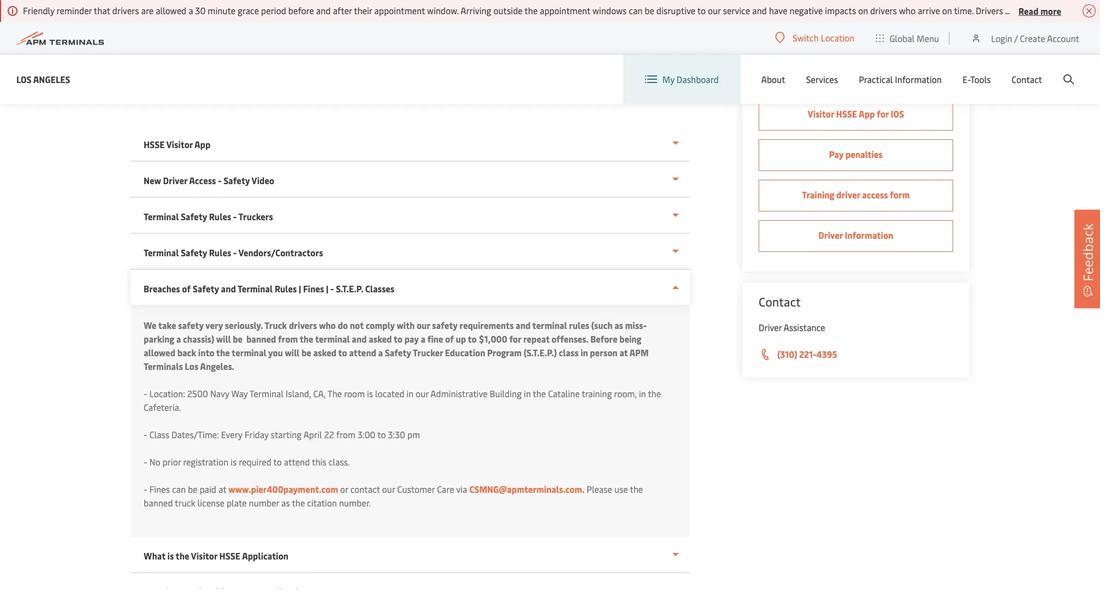 Task type: vqa. For each thing, say whether or not it's contained in the screenshot.
'HSSE' within the Visitor Hsse App For Ios 'link'
yes



Task type: locate. For each thing, give the bounding box(es) containing it.
- class dates/time: every friday starting april 22 from 3:00 to 3:30 pm
[[144, 428, 422, 440]]

in inside we take safety very seriously. truck drivers who do not comply with our safety requirements and terminal rules (such as miss- parking a chassis) will be  banned from the terminal and asked to pay a fine of up to $1,000 for repeat offenses. before being allowed back into the terminal you will be asked to attend a safety trucker education program (s.t.e.p.) class in person at apm terminals los angeles.
[[581, 346, 588, 358]]

(kpis)
[[318, 63, 340, 75]]

take
[[158, 319, 176, 331]]

0 horizontal spatial that
[[94, 4, 110, 16]]

on left 'time.'
[[943, 4, 953, 16]]

location
[[821, 32, 855, 44]]

as right (such
[[615, 319, 624, 331]]

be
[[645, 4, 655, 16], [302, 77, 312, 89], [302, 346, 311, 358], [188, 483, 198, 495]]

visitor
[[808, 108, 835, 120], [166, 138, 193, 150], [191, 550, 218, 562]]

safety up fine
[[432, 319, 458, 331]]

0 vertical spatial is
[[367, 387, 373, 399]]

information for related information
[[803, 25, 868, 41]]

driver right new
[[163, 174, 188, 186]]

0 horizontal spatial is
[[168, 550, 174, 562]]

truckers
[[239, 210, 273, 222]]

| left s.t.e.p.
[[326, 283, 329, 295]]

our right the with
[[417, 319, 430, 331]]

hsse inside hsse visitor app dropdown button
[[144, 138, 165, 150]]

as inside we take safety very seriously. truck drivers who do not comply with our safety requirements and terminal rules (such as miss- parking a chassis) will be  banned from the terminal and asked to pay a fine of up to $1,000 for repeat offenses. before being allowed back into the terminal you will be asked to attend a safety trucker education program (s.t.e.p.) class in person at apm terminals los angeles.
[[615, 319, 624, 331]]

from right 22 on the left of page
[[336, 428, 356, 440]]

1 horizontal spatial terminal
[[315, 333, 350, 345]]

hsse up new
[[144, 138, 165, 150]]

that inside we set a number of key performance indicators (kpis) that measure safety performance, both in terms of personal safety – the safety of our employees and any other people who could be affected by our activities – and in terms of the safe design, operation and maintenance of our facilities.
[[342, 63, 358, 75]]

login / create account link
[[971, 22, 1080, 54]]

practical
[[859, 73, 893, 85]]

outside left 'close alert' icon
[[1049, 4, 1078, 16]]

0 vertical spatial set
[[562, 22, 575, 34]]

0 horizontal spatial terminal
[[232, 346, 267, 358]]

driver information link
[[759, 220, 954, 252]]

for inside we take safety very seriously. truck drivers who do not comply with our safety requirements and terminal rules (such as miss- parking a chassis) will be  banned from the terminal and asked to pay a fine of up to $1,000 for repeat offenses. before being allowed back into the terminal you will be asked to attend a safety trucker education program (s.t.e.p.) class in person at apm terminals los angeles.
[[510, 333, 522, 345]]

1 vertical spatial fines
[[149, 483, 170, 495]]

0 vertical spatial driver
[[163, 174, 188, 186]]

hsse visitor app button
[[131, 126, 690, 162]]

be right you
[[302, 346, 311, 358]]

- inside terminal safety rules - vendors/contractors dropdown button
[[233, 246, 237, 258]]

app for hsse
[[859, 108, 875, 120]]

are
[[141, 4, 154, 16]]

be left paid
[[188, 483, 198, 495]]

1 horizontal spatial we
[[144, 319, 157, 331]]

1 horizontal spatial at
[[620, 346, 628, 358]]

2 vertical spatial rules
[[275, 283, 297, 295]]

los inside we take safety very seriously. truck drivers who do not comply with our safety requirements and terminal rules (such as miss- parking a chassis) will be  banned from the terminal and asked to pay a fine of up to $1,000 for repeat offenses. before being allowed back into the terminal you will be asked to attend a safety trucker education program (s.t.e.p.) class in person at apm terminals los angeles.
[[185, 360, 199, 372]]

information for practical information
[[895, 73, 942, 85]]

1 vertical spatial rules
[[209, 246, 231, 258]]

(310) 221-4395 link
[[759, 348, 954, 362]]

visitor right what
[[191, 550, 218, 562]]

1 horizontal spatial los
[[185, 360, 199, 372]]

their right after
[[354, 4, 372, 16]]

1 horizontal spatial on
[[859, 4, 869, 16]]

0 vertical spatial who
[[899, 4, 916, 16]]

performance,
[[370, 22, 424, 34], [423, 63, 475, 75]]

safety inside breaches of safety and terminal rules | fines | - s.t.e.p. classes dropdown button
[[193, 283, 219, 295]]

0 horizontal spatial driver
[[163, 174, 188, 186]]

safety up very on the left
[[193, 283, 219, 295]]

terminal
[[144, 210, 179, 222], [144, 246, 179, 258], [238, 283, 273, 295], [250, 387, 284, 399]]

safety down access
[[181, 210, 207, 222]]

0 horizontal spatial arrive
[[918, 4, 941, 16]]

1 horizontal spatial set
[[562, 22, 575, 34]]

visitor up access
[[166, 138, 193, 150]]

los angeles
[[16, 73, 70, 85]]

2 horizontal spatial who
[[899, 4, 916, 16]]

can up goals
[[629, 4, 643, 16]]

breaches of safety and terminal rules | fines | - s.t.e.p. classes button
[[131, 270, 690, 305]]

our down after
[[327, 22, 340, 34]]

1 vertical spatial apm
[[630, 346, 649, 358]]

0 vertical spatial from
[[278, 333, 298, 345]]

we inside we set a number of key performance indicators (kpis) that measure safety performance, both in terms of personal safety – the safety of our employees and any other people who could be affected by our activities – and in terms of the safe design, operation and maintenance of our facilities.
[[131, 63, 143, 75]]

breaches of safety and terminal rules | fines | - s.t.e.p. classes element
[[131, 305, 690, 537]]

in up safe
[[498, 63, 505, 75]]

allowed right are
[[156, 4, 186, 16]]

drivers
[[112, 4, 139, 16], [871, 4, 897, 16], [289, 319, 317, 331]]

2 horizontal spatial is
[[367, 387, 373, 399]]

safety down after
[[342, 22, 368, 34]]

will right you
[[285, 346, 300, 358]]

2 horizontal spatial driver
[[819, 229, 843, 241]]

- inside breaches of safety and terminal rules | fines | - s.t.e.p. classes dropdown button
[[331, 283, 334, 295]]

0 vertical spatial will
[[216, 333, 231, 345]]

1 vertical spatial contact
[[759, 293, 801, 310]]

0 horizontal spatial –
[[413, 77, 418, 89]]

0 horizontal spatial performance
[[224, 63, 275, 75]]

facilities.
[[131, 91, 166, 103]]

outside
[[494, 4, 523, 16], [1049, 4, 1078, 16]]

1 horizontal spatial driver
[[759, 321, 782, 333]]

1 horizontal spatial attend
[[349, 346, 376, 358]]

information for driver information
[[845, 229, 894, 241]]

can
[[629, 4, 643, 16], [172, 483, 186, 495]]

performance, left the both
[[423, 63, 475, 75]]

1 vertical spatial information
[[895, 73, 942, 85]]

1 vertical spatial visitor
[[166, 138, 193, 150]]

other
[[208, 77, 229, 89]]

is right room
[[367, 387, 373, 399]]

appointment up apm terminals seeks to continuously to improve our safety performance, we evaluate our performance and set challenging goals on an annual basis.
[[374, 4, 425, 16]]

1 horizontal spatial as
[[615, 319, 624, 331]]

0 vertical spatial apm
[[131, 22, 150, 34]]

improve
[[292, 22, 325, 34]]

hsse visitor app
[[144, 138, 211, 150]]

attend inside we take safety very seriously. truck drivers who do not comply with our safety requirements and terminal rules (such as miss- parking a chassis) will be  banned from the terminal and asked to pay a fine of up to $1,000 for repeat offenses. before being allowed back into the terminal you will be asked to attend a safety trucker education program (s.t.e.p.) class in person at apm terminals los angeles.
[[349, 346, 376, 358]]

a up back in the bottom left of the page
[[176, 333, 181, 345]]

terminals up basis.
[[151, 22, 191, 34]]

class.
[[329, 456, 350, 468]]

2 their from the left
[[1080, 4, 1098, 16]]

hsse left application
[[219, 550, 240, 562]]

attend down not on the left of the page
[[349, 346, 376, 358]]

visitor hsse app for ios link
[[759, 99, 954, 131]]

0 horizontal spatial number
[[166, 63, 196, 75]]

number down www.pier400payment.com
[[249, 497, 279, 509]]

offenses.
[[552, 333, 589, 345]]

arriving
[[461, 4, 492, 16]]

information inside practical information popup button
[[895, 73, 942, 85]]

we
[[426, 22, 437, 34]]

from inside we take safety very seriously. truck drivers who do not comply with our safety requirements and terminal rules (such as miss- parking a chassis) will be  banned from the terminal and asked to pay a fine of up to $1,000 for repeat offenses. before being allowed back into the terminal you will be asked to attend a safety trucker education program (s.t.e.p.) class in person at apm terminals los angeles.
[[278, 333, 298, 345]]

performance, left we at the top of page
[[370, 22, 424, 34]]

penalties
[[846, 148, 883, 160]]

terminal right way on the bottom
[[250, 387, 284, 399]]

1 vertical spatial terminals
[[144, 360, 183, 372]]

2 vertical spatial hsse
[[219, 550, 240, 562]]

comply
[[366, 319, 395, 331]]

a left 30
[[189, 4, 193, 16]]

activities
[[376, 77, 411, 89]]

in right activities
[[437, 77, 444, 89]]

their
[[354, 4, 372, 16], [1080, 4, 1098, 16]]

their up account
[[1080, 4, 1098, 16]]

arrive up "login / create account"
[[1024, 4, 1047, 16]]

1 vertical spatial banned
[[144, 497, 173, 509]]

1 horizontal spatial is
[[231, 456, 237, 468]]

challenging
[[577, 22, 623, 34]]

terminals inside we take safety very seriously. truck drivers who do not comply with our safety requirements and terminal rules (such as miss- parking a chassis) will be  banned from the terminal and asked to pay a fine of up to $1,000 for repeat offenses. before being allowed back into the terminal you will be asked to attend a safety trucker education program (s.t.e.p.) class in person at apm terminals los angeles.
[[144, 360, 183, 372]]

2 outside from the left
[[1049, 4, 1078, 16]]

for
[[877, 108, 889, 120], [510, 333, 522, 345]]

information down access
[[845, 229, 894, 241]]

rules down the terminal safety rules - truckers
[[209, 246, 231, 258]]

| down vendors/contractors
[[299, 283, 301, 295]]

0 vertical spatial contact
[[1012, 73, 1043, 85]]

and down friendly reminder that drivers are allowed a 30 minute grace period before and after their appointment window. arriving outside the appointment windows can be disruptive to our service and have negative impacts on drivers who arrive on time. drivers that arrive outside their a
[[545, 22, 560, 34]]

for left ios
[[877, 108, 889, 120]]

both
[[477, 63, 496, 75]]

0 horizontal spatial will
[[216, 333, 231, 345]]

1 horizontal spatial who
[[319, 319, 336, 331]]

1 vertical spatial at
[[219, 483, 226, 495]]

0 horizontal spatial apm
[[131, 22, 150, 34]]

apm inside apm terminals seeks to continuously to improve our safety performance, we evaluate our performance and set challenging goals on an annual basis.
[[131, 22, 150, 34]]

will
[[216, 333, 231, 345], [285, 346, 300, 358]]

with
[[397, 319, 415, 331]]

or
[[340, 483, 348, 495]]

contact down login / create account link
[[1012, 73, 1043, 85]]

asked down comply
[[369, 333, 392, 345]]

1 vertical spatial number
[[249, 497, 279, 509]]

0 vertical spatial app
[[859, 108, 875, 120]]

asked
[[369, 333, 392, 345], [313, 346, 337, 358]]

0 vertical spatial banned
[[246, 333, 276, 345]]

banned inside we take safety very seriously. truck drivers who do not comply with our safety requirements and terminal rules (such as miss- parking a chassis) will be  banned from the terminal and asked to pay a fine of up to $1,000 for repeat offenses. before being allowed back into the terminal you will be asked to attend a safety trucker education program (s.t.e.p.) class in person at apm terminals los angeles.
[[246, 333, 276, 345]]

who inside we take safety very seriously. truck drivers who do not comply with our safety requirements and terminal rules (such as miss- parking a chassis) will be  banned from the terminal and asked to pay a fine of up to $1,000 for repeat offenses. before being allowed back into the terminal you will be asked to attend a safety trucker education program (s.t.e.p.) class in person at apm terminals los angeles.
[[319, 319, 336, 331]]

have
[[769, 4, 788, 16]]

0 horizontal spatial their
[[354, 4, 372, 16]]

1 vertical spatial for
[[510, 333, 522, 345]]

0 horizontal spatial appointment
[[374, 4, 425, 16]]

terms up design,
[[507, 63, 530, 75]]

0 vertical spatial performance,
[[370, 22, 424, 34]]

1 horizontal spatial appointment
[[540, 4, 591, 16]]

0 vertical spatial allowed
[[156, 4, 186, 16]]

terminal down the do
[[315, 333, 350, 345]]

2 horizontal spatial terminal
[[533, 319, 567, 331]]

truck
[[175, 497, 195, 509]]

1 horizontal spatial drivers
[[289, 319, 317, 331]]

2 vertical spatial driver
[[759, 321, 782, 333]]

for up program
[[510, 333, 522, 345]]

at down being
[[620, 346, 628, 358]]

we inside we take safety very seriously. truck drivers who do not comply with our safety requirements and terminal rules (such as miss- parking a chassis) will be  banned from the terminal and asked to pay a fine of up to $1,000 for repeat offenses. before being allowed back into the terminal you will be asked to attend a safety trucker education program (s.t.e.p.) class in person at apm terminals los angeles.
[[144, 319, 157, 331]]

0 vertical spatial hsse
[[837, 108, 858, 120]]

and down terminal safety rules - vendors/contractors
[[221, 283, 236, 295]]

about button
[[762, 55, 786, 104]]

terminal
[[533, 319, 567, 331], [315, 333, 350, 345], [232, 346, 267, 358]]

1 vertical spatial is
[[231, 456, 237, 468]]

negative
[[790, 4, 823, 16]]

hsse inside 'what is the visitor hsse application' dropdown button
[[219, 550, 240, 562]]

and
[[316, 4, 331, 16], [753, 4, 767, 16], [545, 22, 560, 34], [175, 77, 190, 89], [420, 77, 435, 89], [585, 77, 599, 89], [221, 283, 236, 295], [516, 319, 531, 331], [352, 333, 367, 345]]

education
[[445, 346, 486, 358]]

the
[[525, 4, 538, 16], [612, 63, 625, 75], [481, 77, 494, 89], [300, 333, 313, 345], [216, 346, 230, 358], [533, 387, 546, 399], [648, 387, 661, 399], [630, 483, 643, 495], [292, 497, 305, 509], [176, 550, 189, 562]]

2 horizontal spatial that
[[1006, 4, 1022, 16]]

we up parking
[[144, 319, 157, 331]]

1 horizontal spatial for
[[877, 108, 889, 120]]

2 appointment from the left
[[540, 4, 591, 16]]

1 horizontal spatial apm
[[630, 346, 649, 358]]

account
[[1048, 32, 1080, 44]]

0 vertical spatial information
[[803, 25, 868, 41]]

1 horizontal spatial contact
[[1012, 73, 1043, 85]]

number up any
[[166, 63, 196, 75]]

our
[[708, 4, 721, 16], [327, 22, 340, 34], [476, 22, 490, 34], [664, 63, 677, 75], [361, 77, 374, 89], [665, 77, 678, 89], [417, 319, 430, 331], [416, 387, 429, 399], [382, 483, 395, 495]]

can inside breaches of safety and terminal rules | fines | - s.t.e.p. classes element
[[172, 483, 186, 495]]

1 vertical spatial can
[[172, 483, 186, 495]]

driver for driver information
[[819, 229, 843, 241]]

0 horizontal spatial los
[[16, 73, 31, 85]]

rules for truckers
[[209, 210, 231, 222]]

2 horizontal spatial hsse
[[837, 108, 858, 120]]

safety inside we take safety very seriously. truck drivers who do not comply with our safety requirements and terminal rules (such as miss- parking a chassis) will be  banned from the terminal and asked to pay a fine of up to $1,000 for repeat offenses. before being allowed back into the terminal you will be asked to attend a safety trucker education program (s.t.e.p.) class in person at apm terminals los angeles.
[[385, 346, 411, 358]]

drivers right "truck"
[[289, 319, 317, 331]]

and left any
[[175, 77, 190, 89]]

safety inside terminal safety rules - vendors/contractors dropdown button
[[181, 246, 207, 258]]

1 their from the left
[[354, 4, 372, 16]]

rules down vendors/contractors
[[275, 283, 297, 295]]

1 horizontal spatial banned
[[246, 333, 276, 345]]

up
[[456, 333, 466, 345]]

login
[[992, 32, 1013, 44]]

training driver access form
[[802, 189, 910, 201]]

terminal up repeat
[[533, 319, 567, 331]]

1 horizontal spatial fines
[[303, 283, 324, 295]]

paid
[[200, 483, 216, 495]]

friday
[[245, 428, 269, 440]]

2500
[[187, 387, 208, 399]]

rules for vendors/contractors
[[209, 246, 231, 258]]

1 vertical spatial driver
[[819, 229, 843, 241]]

appointment up the challenging
[[540, 4, 591, 16]]

0 vertical spatial number
[[166, 63, 196, 75]]

related information
[[759, 25, 868, 41]]

safety
[[342, 22, 368, 34], [396, 63, 420, 75], [579, 63, 603, 75], [627, 63, 652, 75], [178, 319, 204, 331], [432, 319, 458, 331]]

drivers inside we take safety very seriously. truck drivers who do not comply with our safety requirements and terminal rules (such as miss- parking a chassis) will be  banned from the terminal and asked to pay a fine of up to $1,000 for repeat offenses. before being allowed back into the terminal you will be asked to attend a safety trucker education program (s.t.e.p.) class in person at apm terminals los angeles.
[[289, 319, 317, 331]]

1 vertical spatial allowed
[[144, 346, 175, 358]]

1 horizontal spatial hsse
[[219, 550, 240, 562]]

0 horizontal spatial hsse
[[144, 138, 165, 150]]

at right paid
[[219, 483, 226, 495]]

no
[[149, 456, 160, 468]]

app inside dropdown button
[[195, 138, 211, 150]]

0 vertical spatial rules
[[209, 210, 231, 222]]

our inside - location: 2500 navy way terminal island, ca, the room is located in our administrative building in the cataline training room, in the cafeteria.
[[416, 387, 429, 399]]

0 horizontal spatial on
[[649, 22, 659, 34]]

window.
[[427, 4, 459, 16]]

attend left this
[[284, 456, 310, 468]]

new
[[144, 174, 161, 186]]

2 horizontal spatial on
[[943, 4, 953, 16]]

hsse up pay penalties
[[837, 108, 858, 120]]

1 vertical spatial set
[[145, 63, 157, 75]]

0 horizontal spatial for
[[510, 333, 522, 345]]

please
[[587, 483, 613, 495]]

1 horizontal spatial |
[[326, 283, 329, 295]]

information inside driver information link
[[845, 229, 894, 241]]

0 horizontal spatial outside
[[494, 4, 523, 16]]

1 horizontal spatial –
[[605, 63, 610, 75]]

0 horizontal spatial banned
[[144, 497, 173, 509]]

is left required
[[231, 456, 237, 468]]

hsse
[[837, 108, 858, 120], [144, 138, 165, 150], [219, 550, 240, 562]]

basis.
[[160, 36, 183, 48]]

performance down arriving
[[491, 22, 544, 34]]

truck
[[265, 319, 287, 331]]

we for we take safety very seriously. truck drivers who do not comply with our safety requirements and terminal rules (such as miss- parking a chassis) will be  banned from the terminal and asked to pay a fine of up to $1,000 for repeat offenses. before being allowed back into the terminal you will be asked to attend a safety trucker education program (s.t.e.p.) class in person at apm terminals los angeles.
[[144, 319, 157, 331]]

contact
[[351, 483, 380, 495]]

0 horizontal spatial contact
[[759, 293, 801, 310]]

app up access
[[195, 138, 211, 150]]

safety up activities
[[396, 63, 420, 75]]

training
[[802, 189, 835, 201]]

30
[[195, 4, 206, 16]]

as inside please use the banned truck license plate number as the citation number.
[[281, 497, 290, 509]]

outside right arriving
[[494, 4, 523, 16]]

angeles.
[[200, 360, 234, 372]]

class
[[559, 346, 579, 358]]

we up 'employees'
[[131, 63, 143, 75]]

can up the truck
[[172, 483, 186, 495]]

who up global menu button
[[899, 4, 916, 16]]

2 vertical spatial who
[[319, 319, 336, 331]]

1 horizontal spatial will
[[285, 346, 300, 358]]

plate
[[227, 497, 247, 509]]

driver up (310) at the bottom right
[[759, 321, 782, 333]]

close alert image
[[1083, 4, 1096, 17]]

0 vertical spatial we
[[131, 63, 143, 75]]

0 horizontal spatial from
[[278, 333, 298, 345]]

we
[[131, 63, 143, 75], [144, 319, 157, 331]]

our right located
[[416, 387, 429, 399]]

starting
[[271, 428, 302, 440]]

is inside - location: 2500 navy way terminal island, ca, the room is located in our administrative building in the cataline training room, in the cafeteria.
[[367, 387, 373, 399]]

1 horizontal spatial app
[[859, 108, 875, 120]]

0 horizontal spatial app
[[195, 138, 211, 150]]

drivers up global
[[871, 4, 897, 16]]

los left angeles
[[16, 73, 31, 85]]

set down friendly reminder that drivers are allowed a 30 minute grace period before and after their appointment window. arriving outside the appointment windows can be disruptive to our service and have negative impacts on drivers who arrive on time. drivers that arrive outside their a
[[562, 22, 575, 34]]

on left an
[[649, 22, 659, 34]]

1 vertical spatial we
[[144, 319, 157, 331]]

what
[[144, 550, 166, 562]]

banned up you
[[246, 333, 276, 345]]

is
[[367, 387, 373, 399], [231, 456, 237, 468], [168, 550, 174, 562]]

to down the do
[[338, 346, 347, 358]]

safety inside apm terminals seeks to continuously to improve our safety performance, we evaluate our performance and set challenging goals on an annual basis.
[[342, 22, 368, 34]]

1 vertical spatial terminal
[[315, 333, 350, 345]]

and left after
[[316, 4, 331, 16]]

is right what
[[168, 550, 174, 562]]

information up ios
[[895, 73, 942, 85]]

performance up people
[[224, 63, 275, 75]]

in right building
[[524, 387, 531, 399]]

fines left s.t.e.p.
[[303, 283, 324, 295]]

contact up driver assistance
[[759, 293, 801, 310]]

www.pier400payment.com link
[[229, 483, 338, 495]]

1 horizontal spatial can
[[629, 4, 643, 16]]



Task type: describe. For each thing, give the bounding box(es) containing it.
1 outside from the left
[[494, 4, 523, 16]]

0 horizontal spatial drivers
[[112, 4, 139, 16]]

1 vertical spatial terms
[[446, 77, 469, 89]]

read more button
[[1019, 4, 1062, 17]]

2 vertical spatial terminal
[[232, 346, 267, 358]]

221-
[[800, 348, 817, 360]]

driver inside dropdown button
[[163, 174, 188, 186]]

new driver access - safety video
[[144, 174, 274, 186]]

a right pay
[[421, 333, 426, 345]]

way
[[231, 387, 248, 399]]

breaches of safety and terminal rules | fines | - s.t.e.p. classes
[[144, 283, 395, 295]]

to down period at the top left of the page
[[281, 22, 290, 34]]

pm
[[408, 428, 420, 440]]

friendly reminder that drivers are allowed a 30 minute grace period before and after their appointment window. arriving outside the appointment windows can be disruptive to our service and have negative impacts on drivers who arrive on time. drivers that arrive outside their a
[[23, 4, 1101, 16]]

services button
[[806, 55, 839, 104]]

service
[[723, 4, 751, 16]]

what is the visitor hsse application
[[144, 550, 289, 562]]

the
[[328, 387, 342, 399]]

number.
[[339, 497, 371, 509]]

driver for driver assistance
[[759, 321, 782, 333]]

and right activities
[[420, 77, 435, 89]]

performance inside apm terminals seeks to continuously to improve our safety performance, we evaluate our performance and set challenging goals on an annual basis.
[[491, 22, 544, 34]]

0 vertical spatial los
[[16, 73, 31, 85]]

hsse inside visitor hsse app for ios link
[[837, 108, 858, 120]]

form
[[890, 189, 910, 201]]

to right required
[[274, 456, 282, 468]]

employees
[[131, 77, 173, 89]]

safety up maintenance
[[627, 63, 652, 75]]

our down arriving
[[476, 22, 490, 34]]

required
[[239, 456, 272, 468]]

1 | from the left
[[299, 283, 301, 295]]

terminal up seriously.
[[238, 283, 273, 295]]

parking
[[144, 333, 174, 345]]

of inside we take safety very seriously. truck drivers who do not comply with our safety requirements and terminal rules (such as miss- parking a chassis) will be  banned from the terminal and asked to pay a fine of up to $1,000 for repeat offenses. before being allowed back into the terminal you will be asked to attend a safety trucker education program (s.t.e.p.) class in person at apm terminals los angeles.
[[445, 333, 454, 345]]

impacts
[[825, 4, 856, 16]]

is inside dropdown button
[[168, 550, 174, 562]]

4395
[[817, 348, 838, 360]]

2 arrive from the left
[[1024, 4, 1047, 16]]

2 | from the left
[[326, 283, 329, 295]]

miss-
[[625, 319, 647, 331]]

driver information
[[819, 229, 894, 241]]

$1,000
[[479, 333, 508, 345]]

0 horizontal spatial at
[[219, 483, 226, 495]]

number inside please use the banned truck license plate number as the citation number.
[[249, 497, 279, 509]]

and left have
[[753, 4, 767, 16]]

training
[[582, 387, 612, 399]]

2 horizontal spatial drivers
[[871, 4, 897, 16]]

performance inside we set a number of key performance indicators (kpis) that measure safety performance, both in terms of personal safety – the safety of our employees and any other people who could be affected by our activities – and in terms of the safe design, operation and maintenance of our facilities.
[[224, 63, 275, 75]]

vendors/contractors
[[239, 246, 323, 258]]

fines inside dropdown button
[[303, 283, 324, 295]]

terminal inside - location: 2500 navy way terminal island, ca, the room is located in our administrative building in the cataline training room, in the cafeteria.
[[250, 387, 284, 399]]

safety up operation
[[579, 63, 603, 75]]

and down not on the left of the page
[[352, 333, 367, 345]]

and up repeat
[[516, 319, 531, 331]]

assistance
[[784, 321, 826, 333]]

a down comply
[[378, 346, 383, 358]]

our inside we take safety very seriously. truck drivers who do not comply with our safety requirements and terminal rules (such as miss- parking a chassis) will be  banned from the terminal and asked to pay a fine of up to $1,000 for repeat offenses. before being allowed back into the terminal you will be asked to attend a safety trucker education program (s.t.e.p.) class in person at apm terminals los angeles.
[[417, 319, 430, 331]]

safety inside the terminal safety rules - truckers dropdown button
[[181, 210, 207, 222]]

not
[[350, 319, 364, 331]]

1 appointment from the left
[[374, 4, 425, 16]]

0 vertical spatial visitor
[[808, 108, 835, 120]]

and inside apm terminals seeks to continuously to improve our safety performance, we evaluate our performance and set challenging goals on an annual basis.
[[545, 22, 560, 34]]

reminder
[[57, 4, 92, 16]]

our right the by
[[361, 77, 374, 89]]

1 vertical spatial will
[[285, 346, 300, 358]]

seriously.
[[225, 319, 263, 331]]

requirements
[[460, 319, 514, 331]]

switch
[[793, 32, 819, 44]]

person
[[590, 346, 618, 358]]

a right 'close alert' icon
[[1100, 4, 1101, 16]]

set inside we set a number of key performance indicators (kpis) that measure safety performance, both in terms of personal safety – the safety of our employees and any other people who could be affected by our activities – and in terms of the safe design, operation and maintenance of our facilities.
[[145, 63, 157, 75]]

be inside we set a number of key performance indicators (kpis) that measure safety performance, both in terms of personal safety – the safety of our employees and any other people who could be affected by our activities – and in terms of the safe design, operation and maintenance of our facilities.
[[302, 77, 312, 89]]

location:
[[149, 387, 185, 399]]

to right seeks
[[217, 22, 226, 34]]

login / create account
[[992, 32, 1080, 44]]

please use the banned truck license plate number as the citation number.
[[144, 483, 643, 509]]

create
[[1020, 32, 1046, 44]]

practical information button
[[859, 55, 942, 104]]

tools
[[971, 73, 991, 85]]

to right "disruptive"
[[698, 4, 706, 16]]

what is the visitor hsse application button
[[131, 537, 690, 573]]

0 vertical spatial terminal
[[533, 319, 567, 331]]

ca,
[[313, 387, 326, 399]]

my dashboard button
[[645, 55, 719, 104]]

1 arrive from the left
[[918, 4, 941, 16]]

application
[[242, 550, 289, 562]]

dates/time:
[[172, 428, 219, 440]]

our left service
[[708, 4, 721, 16]]

my
[[663, 73, 675, 85]]

maintenance
[[601, 77, 652, 89]]

room,
[[614, 387, 637, 399]]

0 horizontal spatial fines
[[149, 483, 170, 495]]

banned inside please use the banned truck license plate number as the citation number.
[[144, 497, 173, 509]]

apm inside we take safety very seriously. truck drivers who do not comply with our safety requirements and terminal rules (such as miss- parking a chassis) will be  banned from the terminal and asked to pay a fine of up to $1,000 for repeat offenses. before being allowed back into the terminal you will be asked to attend a safety trucker education program (s.t.e.p.) class in person at apm terminals los angeles.
[[630, 346, 649, 358]]

0 vertical spatial asked
[[369, 333, 392, 345]]

safety up chassis)
[[178, 319, 204, 331]]

after
[[333, 4, 352, 16]]

2 vertical spatial visitor
[[191, 550, 218, 562]]

and inside dropdown button
[[221, 283, 236, 295]]

0 vertical spatial –
[[605, 63, 610, 75]]

0 horizontal spatial asked
[[313, 346, 337, 358]]

- inside the new driver access - safety video dropdown button
[[218, 174, 222, 186]]

at inside we take safety very seriously. truck drivers who do not comply with our safety requirements and terminal rules (such as miss- parking a chassis) will be  banned from the terminal and asked to pay a fine of up to $1,000 for repeat offenses. before being allowed back into the terminal you will be asked to attend a safety trucker education program (s.t.e.p.) class in person at apm terminals los angeles.
[[620, 346, 628, 358]]

los angeles link
[[16, 72, 70, 86]]

terminal up breaches
[[144, 246, 179, 258]]

e-tools button
[[963, 55, 991, 104]]

do
[[338, 319, 348, 331]]

a inside we set a number of key performance indicators (kpis) that measure safety performance, both in terms of personal safety – the safety of our employees and any other people who could be affected by our activities – and in terms of the safe design, operation and maintenance of our facilities.
[[159, 63, 164, 75]]

windows
[[593, 4, 627, 16]]

the inside dropdown button
[[176, 550, 189, 562]]

0 vertical spatial for
[[877, 108, 889, 120]]

affected
[[314, 77, 347, 89]]

to left pay
[[394, 333, 403, 345]]

our right contact
[[382, 483, 395, 495]]

0 vertical spatial can
[[629, 4, 643, 16]]

to left 3:30
[[378, 428, 386, 440]]

fine
[[428, 333, 443, 345]]

care
[[437, 483, 454, 495]]

- inside the terminal safety rules - truckers dropdown button
[[233, 210, 237, 222]]

program
[[487, 346, 522, 358]]

our right maintenance
[[665, 77, 678, 89]]

citation
[[307, 497, 337, 509]]

we for we set a number of key performance indicators (kpis) that measure safety performance, both in terms of personal safety – the safety of our employees and any other people who could be affected by our activities – and in terms of the safe design, operation and maintenance of our facilities.
[[131, 63, 143, 75]]

0 vertical spatial terms
[[507, 63, 530, 75]]

prior
[[163, 456, 181, 468]]

who inside we set a number of key performance indicators (kpis) that measure safety performance, both in terms of personal safety – the safety of our employees and any other people who could be affected by our activities – and in terms of the safe design, operation and maintenance of our facilities.
[[260, 77, 276, 89]]

csmng@apmterminals.com.
[[470, 483, 585, 495]]

key
[[209, 63, 222, 75]]

indicators
[[277, 63, 316, 75]]

- inside - location: 2500 navy way terminal island, ca, the room is located in our administrative building in the cataline training room, in the cafeteria.
[[144, 387, 147, 399]]

performance, inside we set a number of key performance indicators (kpis) that measure safety performance, both in terms of personal safety – the safety of our employees and any other people who could be affected by our activities – and in terms of the safe design, operation and maintenance of our facilities.
[[423, 63, 475, 75]]

ios
[[891, 108, 905, 120]]

of inside dropdown button
[[182, 283, 191, 295]]

3:00
[[358, 428, 376, 440]]

(310) 221-4395
[[778, 348, 838, 360]]

via
[[456, 483, 467, 495]]

more
[[1041, 5, 1062, 17]]

terminal down new
[[144, 210, 179, 222]]

our down an
[[664, 63, 677, 75]]

read more
[[1019, 5, 1062, 17]]

set inside apm terminals seeks to continuously to improve our safety performance, we evaluate our performance and set challenging goals on an annual basis.
[[562, 22, 575, 34]]

visitor hsse app for ios
[[808, 108, 905, 120]]

performance, inside apm terminals seeks to continuously to improve our safety performance, we evaluate our performance and set challenging goals on an annual basis.
[[370, 22, 424, 34]]

breaches
[[144, 283, 180, 295]]

repeat
[[523, 333, 550, 345]]

to right up
[[468, 333, 477, 345]]

e-
[[963, 73, 971, 85]]

1 vertical spatial from
[[336, 428, 356, 440]]

1 vertical spatial –
[[413, 77, 418, 89]]

people
[[231, 77, 258, 89]]

every
[[221, 428, 243, 440]]

terminal safety rules - truckers
[[144, 210, 273, 222]]

on inside apm terminals seeks to continuously to improve our safety performance, we evaluate our performance and set challenging goals on an annual basis.
[[649, 22, 659, 34]]

you
[[268, 346, 283, 358]]

app for visitor
[[195, 138, 211, 150]]

access
[[863, 189, 888, 201]]

minute
[[208, 4, 236, 16]]

video
[[252, 174, 274, 186]]

services
[[806, 73, 839, 85]]

practical information
[[859, 73, 942, 85]]

drivers
[[976, 4, 1004, 16]]

safety inside the new driver access - safety video dropdown button
[[224, 174, 250, 186]]

being
[[620, 333, 642, 345]]

about
[[762, 73, 786, 85]]

measure
[[360, 63, 394, 75]]

allowed inside we take safety very seriously. truck drivers who do not comply with our safety requirements and terminal rules (such as miss- parking a chassis) will be  banned from the terminal and asked to pay a fine of up to $1,000 for repeat offenses. before being allowed back into the terminal you will be asked to attend a safety trucker education program (s.t.e.p.) class in person at apm terminals los angeles.
[[144, 346, 175, 358]]

friendly
[[23, 4, 54, 16]]

contact button
[[1012, 55, 1043, 104]]

in right located
[[407, 387, 414, 399]]

period
[[261, 4, 286, 16]]

number inside we set a number of key performance indicators (kpis) that measure safety performance, both in terms of personal safety – the safety of our employees and any other people who could be affected by our activities – and in terms of the safe design, operation and maintenance of our facilities.
[[166, 63, 196, 75]]

terminals inside apm terminals seeks to continuously to improve our safety performance, we evaluate our performance and set challenging goals on an annual basis.
[[151, 22, 191, 34]]

personal
[[543, 63, 577, 75]]

related
[[759, 25, 801, 41]]

0 horizontal spatial attend
[[284, 456, 310, 468]]

and right operation
[[585, 77, 599, 89]]

in right the room, in the bottom right of the page
[[639, 387, 646, 399]]

be up goals
[[645, 4, 655, 16]]

design,
[[515, 77, 543, 89]]

be inside we take safety very seriously. truck drivers who do not comply with our safety requirements and terminal rules (such as miss- parking a chassis) will be  banned from the terminal and asked to pay a fine of up to $1,000 for repeat offenses. before being allowed back into the terminal you will be asked to attend a safety trucker education program (s.t.e.p.) class in person at apm terminals los angeles.
[[302, 346, 311, 358]]



